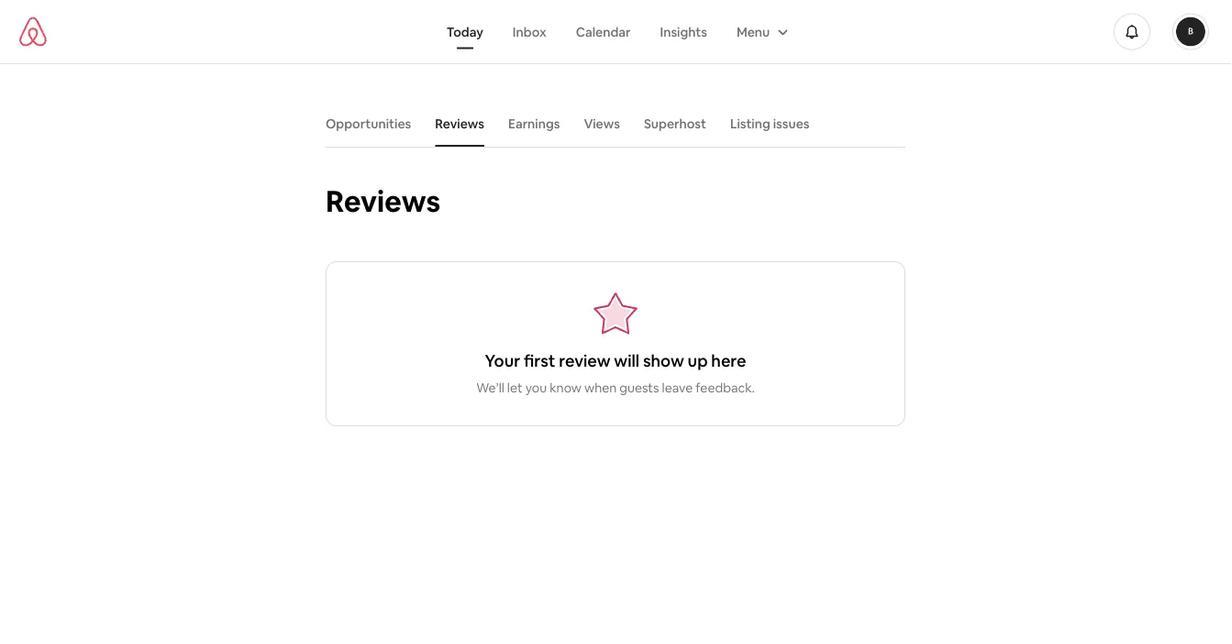 Task type: vqa. For each thing, say whether or not it's contained in the screenshot.
Superhost
yes



Task type: locate. For each thing, give the bounding box(es) containing it.
menu button
[[722, 14, 800, 49]]

main navigation menu image
[[1176, 17, 1206, 46]]

leave
[[662, 380, 693, 396]]

feedback.
[[696, 380, 755, 396]]

reviews
[[435, 116, 485, 132], [326, 182, 441, 220]]

tab list containing opportunities
[[317, 101, 906, 147]]

calendar
[[576, 23, 631, 40]]

today link
[[432, 14, 498, 49]]

we'll
[[476, 380, 505, 396]]

opportunities button
[[317, 106, 421, 141]]

0 vertical spatial reviews
[[435, 116, 485, 132]]

your first review will show up here we'll let you know when guests leave feedback.
[[476, 351, 755, 396]]

know
[[550, 380, 582, 396]]

superhost button
[[635, 106, 716, 141]]

when
[[585, 380, 617, 396]]

reviews down 'opportunities' button
[[326, 182, 441, 220]]

tab list
[[317, 101, 906, 147]]

here
[[712, 351, 747, 372]]

inbox
[[513, 23, 547, 40]]

reviews left 'earnings'
[[435, 116, 485, 132]]

listing issues
[[730, 116, 810, 132]]

inbox link
[[498, 14, 561, 49]]

today
[[447, 23, 483, 40]]

listing issues button
[[721, 106, 819, 141]]

your
[[485, 351, 520, 372]]



Task type: describe. For each thing, give the bounding box(es) containing it.
calendar link
[[561, 14, 646, 49]]

first
[[524, 351, 556, 372]]

you
[[526, 380, 547, 396]]

views button
[[575, 106, 629, 141]]

show
[[643, 351, 684, 372]]

earnings
[[508, 116, 560, 132]]

issues
[[773, 116, 810, 132]]

listing
[[730, 116, 771, 132]]

insights link
[[646, 14, 722, 49]]

insights
[[660, 23, 707, 40]]

let
[[507, 380, 523, 396]]

menu
[[737, 23, 770, 40]]

review
[[559, 351, 611, 372]]

1 vertical spatial reviews
[[326, 182, 441, 220]]

guests
[[620, 380, 659, 396]]

views
[[584, 116, 620, 132]]

earnings button
[[499, 106, 569, 141]]

reviews inside button
[[435, 116, 485, 132]]

reviews button
[[426, 106, 494, 141]]

will
[[614, 351, 640, 372]]

superhost
[[644, 116, 707, 132]]

opportunities
[[326, 116, 411, 132]]

up
[[688, 351, 708, 372]]



